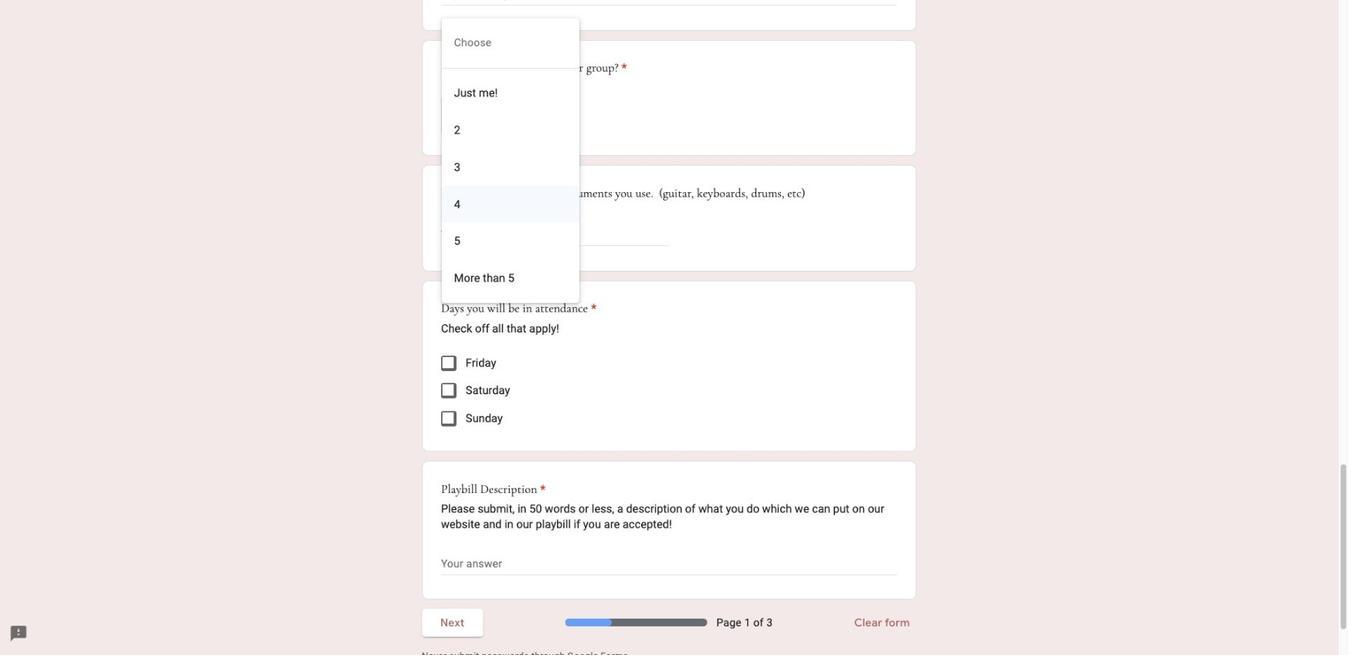 Task type: locate. For each thing, give the bounding box(es) containing it.
1 heading from the top
[[441, 59, 627, 78]]

1 vertical spatial required question element
[[588, 300, 597, 319]]

None text field
[[441, 226, 669, 245]]

sunday image
[[442, 413, 454, 424]]

0 vertical spatial heading
[[441, 59, 627, 78]]

2 heading from the top
[[441, 300, 597, 319]]

2 horizontal spatial required question element
[[619, 59, 627, 78]]

0 vertical spatial your answer text field
[[441, 0, 897, 5]]

required question element for second heading from the top of the page
[[588, 300, 597, 319]]

0 vertical spatial required question element
[[619, 59, 627, 78]]

0 horizontal spatial required question element
[[537, 481, 546, 499]]

1 vertical spatial heading
[[441, 300, 597, 319]]

1 horizontal spatial required question element
[[588, 300, 597, 319]]

2 vertical spatial required question element
[[537, 481, 546, 499]]

saturday image
[[442, 385, 454, 396]]

progress bar
[[565, 620, 707, 627]]

required question element
[[619, 59, 627, 78], [588, 300, 597, 319], [537, 481, 546, 499]]

Your answer text field
[[441, 0, 897, 5], [441, 556, 897, 575]]

2 vertical spatial heading
[[441, 481, 897, 499]]

2 your answer text field from the top
[[441, 556, 897, 575]]

list box
[[441, 19, 579, 303]]

heading
[[441, 59, 627, 78], [441, 300, 597, 319], [441, 481, 897, 499]]

list
[[422, 0, 916, 600], [441, 350, 897, 433]]

1 vertical spatial your answer text field
[[441, 556, 897, 575]]

3 heading from the top
[[441, 481, 897, 499]]



Task type: describe. For each thing, give the bounding box(es) containing it.
report a problem to google image
[[9, 625, 28, 644]]

Sunday checkbox
[[441, 411, 456, 427]]

Saturday checkbox
[[441, 384, 456, 399]]

friday image
[[442, 357, 454, 369]]

Friday checkbox
[[441, 356, 456, 371]]

required question element for 3rd heading from the top
[[537, 481, 546, 499]]

1 your answer text field from the top
[[441, 0, 897, 5]]

required question element for third heading from the bottom
[[619, 59, 627, 78]]



Task type: vqa. For each thing, say whether or not it's contained in the screenshot.
the Cut
no



